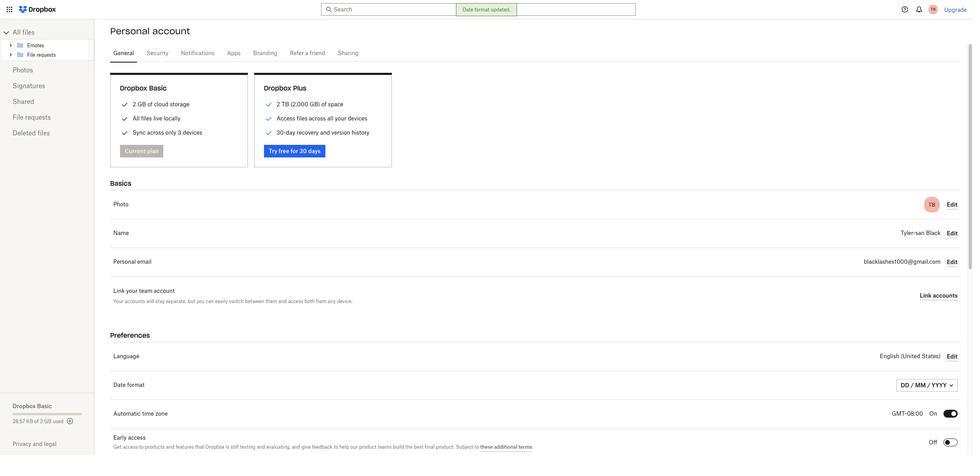 Task type: describe. For each thing, give the bounding box(es) containing it.
dropbox up 2 gb of cloud storage
[[120, 84, 147, 92]]

0 vertical spatial access
[[288, 298, 303, 304]]

group containing emotes
[[1, 39, 94, 61]]

yyyy
[[932, 382, 947, 389]]

deleted files
[[13, 130, 50, 137]]

privacy and legal link
[[13, 441, 94, 447]]

from
[[316, 298, 327, 304]]

tyler-san black
[[901, 231, 941, 236]]

branding tab
[[250, 44, 281, 63]]

them
[[266, 298, 277, 304]]

upgrade link
[[945, 6, 967, 13]]

1 horizontal spatial devices
[[348, 115, 368, 122]]

team
[[139, 289, 152, 294]]

personal account
[[110, 26, 190, 37]]

name
[[113, 231, 129, 236]]

final
[[425, 445, 435, 449]]

1 vertical spatial file requests link
[[13, 110, 82, 126]]

mm
[[916, 382, 926, 389]]

early
[[113, 435, 127, 441]]

version
[[332, 129, 350, 136]]

dropbox plus
[[264, 84, 307, 92]]

can
[[206, 298, 214, 304]]

privacy
[[13, 441, 31, 447]]

and down access files across all your devices at the top left of the page
[[320, 129, 330, 136]]

english (united states)
[[880, 354, 941, 359]]

(2,000
[[291, 101, 308, 107]]

evaluating,
[[267, 445, 291, 449]]

time
[[142, 411, 154, 417]]

2 to from the left
[[334, 445, 338, 449]]

all files link
[[13, 26, 94, 39]]

teams
[[378, 445, 392, 449]]

edit button for english (united states)
[[947, 352, 958, 361]]

general
[[113, 51, 134, 56]]

global header element
[[0, 0, 974, 19]]

of for 2 gb of cloud storage
[[148, 101, 153, 107]]

2 for dropbox plus
[[277, 101, 280, 107]]

blacklashes1000@gmail.com
[[864, 259, 941, 265]]

link your team account
[[113, 289, 175, 294]]

0 vertical spatial gb
[[138, 101, 146, 107]]

1 vertical spatial devices
[[183, 129, 202, 136]]

upgrade
[[945, 6, 967, 13]]

3
[[178, 129, 181, 136]]

subject
[[456, 445, 473, 449]]

0 horizontal spatial 2
[[40, 419, 43, 424]]

shared link
[[13, 94, 82, 110]]

accounts for your
[[125, 298, 145, 304]]

date format updated.
[[463, 7, 511, 13]]

language
[[113, 354, 139, 359]]

date for date format
[[113, 383, 126, 388]]

3 to from the left
[[475, 445, 479, 449]]

2 vertical spatial access
[[123, 445, 138, 449]]

history
[[352, 129, 370, 136]]

0 vertical spatial account
[[152, 26, 190, 37]]

san
[[916, 231, 925, 236]]

1 edit button from the top
[[947, 200, 958, 209]]

of for 28.57 kb of 2 gb used
[[34, 419, 39, 424]]

kb
[[26, 419, 33, 424]]

link for link your team account
[[113, 289, 125, 294]]

tab list containing general
[[110, 43, 961, 63]]

sharing
[[338, 51, 359, 56]]

all
[[327, 115, 334, 122]]

dropbox left plus
[[264, 84, 291, 92]]

tyler-
[[901, 231, 916, 236]]

a
[[305, 51, 308, 56]]

day
[[286, 129, 295, 136]]

personal for personal email
[[113, 259, 136, 265]]

feedback
[[312, 445, 333, 449]]

format for date format updated.
[[475, 7, 490, 13]]

your accounts will stay separate, but you can easily switch between them and access both from any device.
[[113, 298, 353, 304]]

tb button
[[927, 3, 940, 16]]

access files across all your devices
[[277, 115, 368, 122]]

dd / mm / yyyy
[[901, 382, 947, 389]]

personal email
[[113, 259, 152, 265]]

emotes
[[27, 43, 44, 48]]

date format
[[113, 383, 145, 388]]

gb)
[[310, 101, 320, 107]]

cloud
[[154, 101, 168, 107]]

1 edit from the top
[[947, 201, 958, 208]]

files for access files across all your devices
[[297, 115, 308, 122]]

best
[[414, 445, 424, 449]]

on
[[930, 411, 938, 417]]

space
[[328, 101, 343, 107]]

1 vertical spatial your
[[126, 289, 138, 294]]

try free for 30 days
[[269, 148, 321, 154]]

refer a friend
[[290, 51, 325, 56]]

refer
[[290, 51, 304, 56]]

automatic time zone
[[113, 411, 168, 417]]

terms
[[519, 444, 532, 450]]

separate,
[[166, 298, 186, 304]]

sharing tab
[[335, 44, 362, 63]]

zone
[[155, 411, 168, 417]]

updated.
[[491, 7, 511, 13]]

Search text field
[[334, 5, 622, 14]]

only
[[166, 129, 176, 136]]

edit button for tyler-san black
[[947, 229, 958, 238]]

help
[[340, 445, 349, 449]]

edit for blacklashes1000@gmail.com
[[947, 258, 958, 265]]

dd
[[901, 382, 910, 389]]

used
[[53, 419, 64, 424]]

any
[[328, 298, 336, 304]]

your
[[113, 298, 124, 304]]

link accounts button
[[920, 291, 958, 300]]

states)
[[922, 354, 941, 359]]

get more space image
[[65, 416, 75, 426]]

accounts for link
[[933, 292, 958, 299]]

1 vertical spatial access
[[128, 435, 146, 441]]

edit button for blacklashes1000@gmail.com
[[947, 257, 958, 267]]

1 / from the left
[[911, 382, 914, 389]]

0 horizontal spatial dropbox basic
[[13, 403, 52, 409]]

build
[[393, 445, 404, 449]]

recommended image for access
[[264, 114, 274, 124]]

automatic
[[113, 411, 141, 417]]

link for link accounts
[[920, 292, 932, 299]]



Task type: locate. For each thing, give the bounding box(es) containing it.
accounts inside link accounts button
[[933, 292, 958, 299]]

that
[[195, 445, 204, 449]]

30
[[300, 148, 307, 154]]

format
[[475, 7, 490, 13], [127, 383, 145, 388]]

edit button
[[947, 200, 958, 209], [947, 229, 958, 238], [947, 257, 958, 267], [947, 352, 958, 361]]

dropbox basic up kb
[[13, 403, 52, 409]]

08:00
[[907, 411, 924, 417]]

3 edit from the top
[[947, 258, 958, 265]]

device.
[[337, 298, 353, 304]]

1 horizontal spatial date
[[463, 7, 473, 13]]

2 right kb
[[40, 419, 43, 424]]

2 vertical spatial tb
[[929, 201, 936, 208]]

2 horizontal spatial to
[[475, 445, 479, 449]]

1 vertical spatial all
[[133, 115, 140, 122]]

storage
[[170, 101, 190, 107]]

these
[[480, 444, 493, 450]]

0 vertical spatial file
[[27, 53, 35, 57]]

30-
[[277, 129, 286, 136]]

dropbox logo - go to the homepage image
[[16, 3, 59, 16]]

preferences
[[110, 331, 150, 339]]

/
[[911, 382, 914, 389], [928, 382, 931, 389]]

1 horizontal spatial link
[[920, 292, 932, 299]]

tb left upgrade 'link'
[[931, 7, 936, 12]]

28.57
[[13, 419, 25, 424]]

requests up deleted files
[[25, 115, 51, 121]]

1 horizontal spatial dropbox basic
[[120, 84, 167, 92]]

files up emotes
[[22, 30, 35, 36]]

and left legal
[[33, 441, 43, 447]]

the
[[406, 445, 413, 449]]

0 vertical spatial tb
[[931, 7, 936, 12]]

recommended image down dropbox plus
[[264, 100, 274, 109]]

0 vertical spatial basic
[[149, 84, 167, 92]]

legal
[[44, 441, 57, 447]]

0 horizontal spatial across
[[147, 129, 164, 136]]

access right get
[[123, 445, 138, 449]]

and right testing
[[257, 445, 265, 449]]

3 recommended image from the top
[[264, 128, 274, 138]]

2 for dropbox basic
[[133, 101, 136, 107]]

try
[[269, 148, 277, 154]]

1 horizontal spatial basic
[[149, 84, 167, 92]]

2
[[133, 101, 136, 107], [277, 101, 280, 107], [40, 419, 43, 424]]

is
[[226, 445, 229, 449]]

0 vertical spatial your
[[335, 115, 347, 122]]

2 edit button from the top
[[947, 229, 958, 238]]

link inside button
[[920, 292, 932, 299]]

to left products
[[139, 445, 144, 449]]

1 horizontal spatial of
[[148, 101, 153, 107]]

1 horizontal spatial gb
[[138, 101, 146, 107]]

personal left email
[[113, 259, 136, 265]]

1 horizontal spatial your
[[335, 115, 347, 122]]

product
[[359, 445, 377, 449]]

gb left used
[[44, 419, 52, 424]]

0 vertical spatial format
[[475, 7, 490, 13]]

for
[[291, 148, 298, 154]]

all for all files
[[13, 30, 21, 36]]

files inside 'link'
[[22, 30, 35, 36]]

edit for english (united states)
[[947, 353, 958, 360]]

1 horizontal spatial 2
[[133, 101, 136, 107]]

gb left cloud
[[138, 101, 146, 107]]

all for all files live locally
[[133, 115, 140, 122]]

1 vertical spatial file
[[13, 115, 23, 121]]

0 vertical spatial recommended image
[[264, 100, 274, 109]]

files
[[22, 30, 35, 36], [141, 115, 152, 122], [297, 115, 308, 122], [38, 130, 50, 137]]

requests down emotes link
[[37, 53, 56, 57]]

devices right 3
[[183, 129, 202, 136]]

file requests link up deleted files
[[13, 110, 82, 126]]

account up security tab
[[152, 26, 190, 37]]

live
[[154, 115, 162, 122]]

personal
[[110, 26, 150, 37], [113, 259, 136, 265]]

get
[[113, 445, 122, 449]]

files for all files live locally
[[141, 115, 152, 122]]

1 horizontal spatial across
[[309, 115, 326, 122]]

locally
[[164, 115, 180, 122]]

0 vertical spatial requests
[[37, 53, 56, 57]]

(united
[[901, 354, 921, 359]]

all inside 'link'
[[13, 30, 21, 36]]

3 edit button from the top
[[947, 257, 958, 267]]

1 vertical spatial account
[[154, 289, 175, 294]]

photos
[[13, 67, 33, 74]]

recommended image left access
[[264, 114, 274, 124]]

0 horizontal spatial format
[[127, 383, 145, 388]]

of right the gb)
[[322, 101, 327, 107]]

0 horizontal spatial of
[[34, 419, 39, 424]]

edit
[[947, 201, 958, 208], [947, 230, 958, 236], [947, 258, 958, 265], [947, 353, 958, 360]]

0 horizontal spatial date
[[113, 383, 126, 388]]

2 vertical spatial recommended image
[[264, 128, 274, 138]]

tb left (2,000
[[282, 101, 289, 107]]

2 tb (2,000 gb) of space
[[277, 101, 343, 107]]

but
[[188, 298, 195, 304]]

0 vertical spatial personal
[[110, 26, 150, 37]]

sync
[[133, 129, 146, 136]]

tab list
[[110, 43, 961, 63]]

basic up 2 gb of cloud storage
[[149, 84, 167, 92]]

personal for personal account
[[110, 26, 150, 37]]

1 horizontal spatial accounts
[[933, 292, 958, 299]]

dropbox basic up 2 gb of cloud storage
[[120, 84, 167, 92]]

0 horizontal spatial /
[[911, 382, 914, 389]]

files right deleted
[[38, 130, 50, 137]]

recovery
[[297, 129, 319, 136]]

28.57 kb of 2 gb used
[[13, 419, 64, 424]]

and right them
[[279, 298, 287, 304]]

your right all
[[335, 115, 347, 122]]

to left help
[[334, 445, 338, 449]]

1 horizontal spatial all
[[133, 115, 140, 122]]

2 gb of cloud storage
[[133, 101, 190, 107]]

friend
[[310, 51, 325, 56]]

refer a friend tab
[[287, 44, 328, 63]]

/ right dd
[[911, 382, 914, 389]]

0 vertical spatial devices
[[348, 115, 368, 122]]

to
[[139, 445, 144, 449], [334, 445, 338, 449], [475, 445, 479, 449]]

0 horizontal spatial all
[[13, 30, 21, 36]]

0 horizontal spatial accounts
[[125, 298, 145, 304]]

product.
[[436, 445, 455, 449]]

your left team
[[126, 289, 138, 294]]

2 up all files live locally
[[133, 101, 136, 107]]

date left the updated.
[[463, 7, 473, 13]]

devices up history
[[348, 115, 368, 122]]

0 horizontal spatial to
[[139, 445, 144, 449]]

recommended image left 30-
[[264, 128, 274, 138]]

files for deleted files
[[38, 130, 50, 137]]

file requests link inside group
[[16, 50, 87, 59]]

files for all files
[[22, 30, 35, 36]]

you
[[197, 298, 204, 304]]

basic up '28.57 kb of 2 gb used'
[[37, 403, 52, 409]]

0 horizontal spatial link
[[113, 289, 125, 294]]

access left both
[[288, 298, 303, 304]]

1 vertical spatial format
[[127, 383, 145, 388]]

all
[[13, 30, 21, 36], [133, 115, 140, 122]]

file requests
[[27, 53, 56, 57], [13, 115, 51, 121]]

notifications
[[181, 51, 215, 56]]

plus
[[293, 84, 307, 92]]

2 / from the left
[[928, 382, 931, 389]]

file requests up deleted files
[[13, 115, 51, 121]]

black
[[927, 231, 941, 236]]

of left cloud
[[148, 101, 153, 107]]

apps tab
[[224, 44, 244, 63]]

0 vertical spatial file requests link
[[16, 50, 87, 59]]

files left live
[[141, 115, 152, 122]]

4 edit button from the top
[[947, 352, 958, 361]]

dropbox basic
[[120, 84, 167, 92], [13, 403, 52, 409]]

early access get access to products and features that dropbox is still testing and evaluating, and give feedback to help our product teams build the best final product. subject to these additional terms .
[[113, 435, 533, 450]]

dropbox up the 28.57
[[13, 403, 36, 409]]

1 horizontal spatial format
[[475, 7, 490, 13]]

email
[[137, 259, 152, 265]]

1 vertical spatial date
[[113, 383, 126, 388]]

across left all
[[309, 115, 326, 122]]

group
[[1, 39, 94, 61]]

tb
[[931, 7, 936, 12], [282, 101, 289, 107], [929, 201, 936, 208]]

date down language
[[113, 383, 126, 388]]

1 horizontal spatial to
[[334, 445, 338, 449]]

recommended image for 2
[[264, 100, 274, 109]]

and left 'features'
[[166, 445, 174, 449]]

still
[[231, 445, 239, 449]]

2 horizontal spatial of
[[322, 101, 327, 107]]

account
[[152, 26, 190, 37], [154, 289, 175, 294]]

features
[[176, 445, 194, 449]]

1 vertical spatial requests
[[25, 115, 51, 121]]

4 edit from the top
[[947, 353, 958, 360]]

date
[[463, 7, 473, 13], [113, 383, 126, 388]]

date for date format updated.
[[463, 7, 473, 13]]

photos link
[[13, 63, 82, 78]]

signatures
[[13, 83, 45, 89]]

give
[[302, 445, 311, 449]]

0 vertical spatial file requests
[[27, 53, 56, 57]]

requests inside group
[[37, 53, 56, 57]]

1 vertical spatial gb
[[44, 419, 52, 424]]

1 vertical spatial file requests
[[13, 115, 51, 121]]

sync across only 3 devices
[[133, 129, 202, 136]]

file inside group
[[27, 53, 35, 57]]

0 horizontal spatial file
[[13, 115, 23, 121]]

format for date format
[[127, 383, 145, 388]]

gmt-
[[892, 411, 907, 417]]

apps
[[227, 51, 241, 56]]

format up automatic time zone on the bottom of the page
[[127, 383, 145, 388]]

access
[[277, 115, 295, 122]]

1 vertical spatial across
[[147, 129, 164, 136]]

dropbox
[[120, 84, 147, 92], [264, 84, 291, 92], [13, 403, 36, 409], [205, 445, 224, 449]]

file requests inside group
[[27, 53, 56, 57]]

deleted
[[13, 130, 36, 137]]

days
[[308, 148, 321, 154]]

privacy and legal
[[13, 441, 57, 447]]

to left the "these"
[[475, 445, 479, 449]]

notifications tab
[[178, 44, 218, 63]]

2 edit from the top
[[947, 230, 958, 236]]

signatures link
[[13, 78, 82, 94]]

1 vertical spatial tb
[[282, 101, 289, 107]]

2 recommended image from the top
[[264, 114, 274, 124]]

off
[[929, 440, 938, 446]]

of
[[148, 101, 153, 107], [322, 101, 327, 107], [34, 419, 39, 424]]

file requests down emotes
[[27, 53, 56, 57]]

format left the updated.
[[475, 7, 490, 13]]

1 vertical spatial recommended image
[[264, 114, 274, 124]]

dropbox left is
[[205, 445, 224, 449]]

tb up black
[[929, 201, 936, 208]]

0 vertical spatial all
[[13, 30, 21, 36]]

will
[[146, 298, 154, 304]]

across down all files live locally
[[147, 129, 164, 136]]

accounts
[[933, 292, 958, 299], [125, 298, 145, 304]]

1 horizontal spatial /
[[928, 382, 931, 389]]

personal up "general" tab
[[110, 26, 150, 37]]

0 vertical spatial dropbox basic
[[120, 84, 167, 92]]

1 vertical spatial personal
[[113, 259, 136, 265]]

0 vertical spatial across
[[309, 115, 326, 122]]

emotes link
[[16, 41, 87, 50]]

basic
[[149, 84, 167, 92], [37, 403, 52, 409]]

general tab
[[110, 44, 137, 63]]

2 up access
[[277, 101, 280, 107]]

0 horizontal spatial basic
[[37, 403, 52, 409]]

file requests link up photos link
[[16, 50, 87, 59]]

1 horizontal spatial file
[[27, 53, 35, 57]]

and left give
[[292, 445, 300, 449]]

all up sync
[[133, 115, 140, 122]]

access right 'early' on the bottom left
[[128, 435, 146, 441]]

1 vertical spatial dropbox basic
[[13, 403, 52, 409]]

all files tree
[[1, 26, 94, 61]]

file down shared
[[13, 115, 23, 121]]

of right kb
[[34, 419, 39, 424]]

1 recommended image from the top
[[264, 100, 274, 109]]

dropbox inside early access get access to products and features that dropbox is still testing and evaluating, and give feedback to help our product teams build the best final product. subject to these additional terms .
[[205, 445, 224, 449]]

tb inside popup button
[[931, 7, 936, 12]]

gmt-08:00
[[892, 411, 924, 417]]

account up the stay
[[154, 289, 175, 294]]

1 vertical spatial basic
[[37, 403, 52, 409]]

0 horizontal spatial your
[[126, 289, 138, 294]]

files down (2,000
[[297, 115, 308, 122]]

edit for tyler-san black
[[947, 230, 958, 236]]

products
[[145, 445, 165, 449]]

these additional terms button
[[480, 443, 532, 452]]

between
[[245, 298, 264, 304]]

files inside "link"
[[38, 130, 50, 137]]

recommended image for 30-
[[264, 128, 274, 138]]

all down dropbox logo - go to the homepage
[[13, 30, 21, 36]]

recommended image
[[264, 100, 274, 109], [264, 114, 274, 124], [264, 128, 274, 138]]

/ right mm
[[928, 382, 931, 389]]

1 to from the left
[[139, 445, 144, 449]]

0 horizontal spatial devices
[[183, 129, 202, 136]]

security tab
[[143, 44, 172, 63]]

.
[[532, 445, 533, 449]]

stay
[[156, 298, 165, 304]]

file down emotes
[[27, 53, 35, 57]]

2 horizontal spatial 2
[[277, 101, 280, 107]]

security
[[147, 51, 169, 56]]

0 vertical spatial date
[[463, 7, 473, 13]]

0 horizontal spatial gb
[[44, 419, 52, 424]]

basics
[[110, 180, 131, 187]]



Task type: vqa. For each thing, say whether or not it's contained in the screenshot.
SEARCH IN FOLDER "DROPBOX" text box
no



